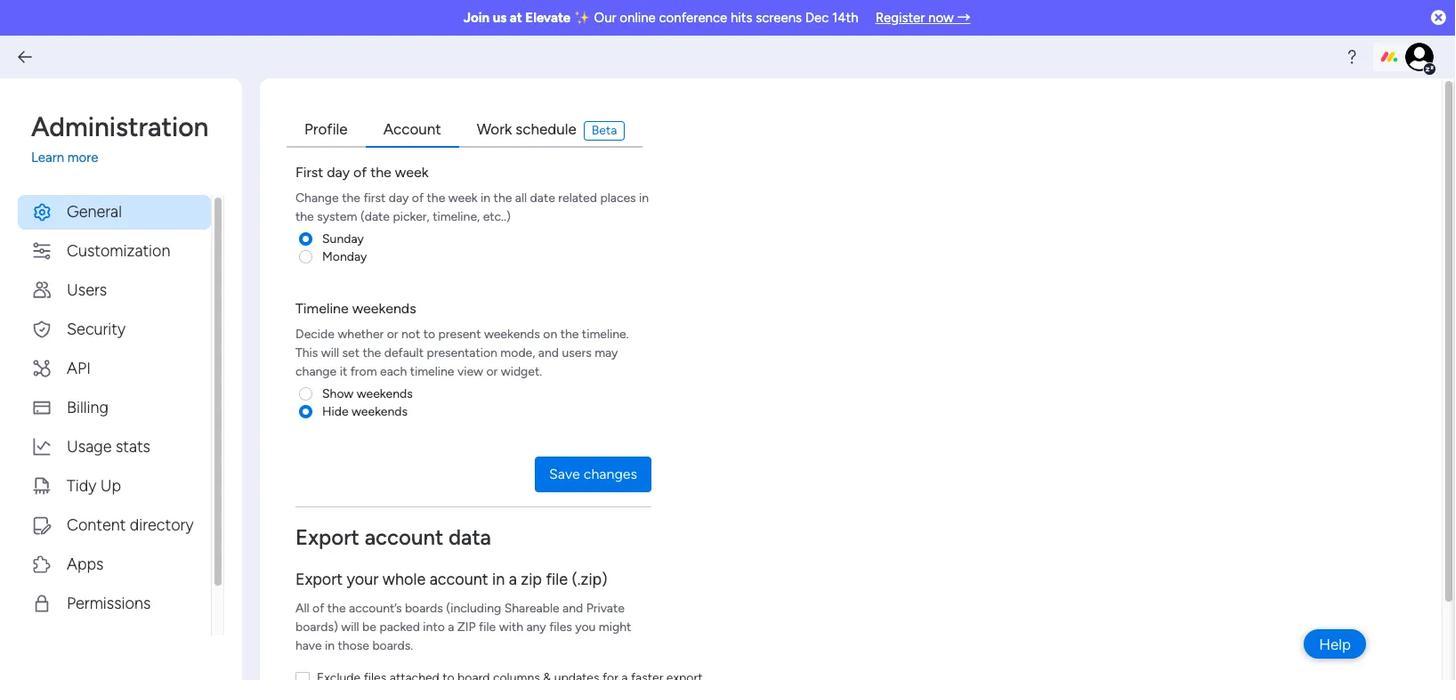 Task type: locate. For each thing, give the bounding box(es) containing it.
users
[[67, 280, 107, 300]]

join
[[463, 10, 490, 26]]

weekends down show weekends
[[352, 404, 408, 419]]

1 vertical spatial and
[[563, 600, 583, 616]]

and down on
[[538, 345, 559, 360]]

related
[[558, 190, 597, 205]]

1 vertical spatial week
[[448, 190, 478, 205]]

billing
[[67, 397, 109, 417]]

2 vertical spatial of
[[313, 600, 324, 616]]

1 export from the top
[[296, 524, 359, 550]]

0 vertical spatial or
[[387, 326, 398, 341]]

will left set
[[321, 345, 339, 360]]

help
[[1319, 635, 1351, 653]]

weekends up mode,
[[484, 326, 540, 341]]

now
[[929, 10, 954, 26]]

2 export from the top
[[296, 569, 343, 589]]

0 vertical spatial file
[[546, 569, 568, 589]]

the left 'all'
[[494, 190, 512, 205]]

it
[[340, 364, 347, 379]]

export up all
[[296, 569, 343, 589]]

0 vertical spatial will
[[321, 345, 339, 360]]

tidy up button
[[18, 469, 211, 503]]

permissions button
[[18, 586, 211, 621]]

in left zip
[[492, 569, 505, 589]]

account's
[[349, 600, 402, 616]]

beta
[[592, 123, 617, 138]]

will
[[321, 345, 339, 360], [341, 619, 359, 634]]

private
[[586, 600, 625, 616]]

week down account link
[[395, 163, 429, 180]]

or
[[387, 326, 398, 341], [486, 364, 498, 379]]

weekends for show weekends
[[357, 386, 413, 401]]

1 vertical spatial of
[[412, 190, 424, 205]]

view
[[458, 364, 483, 379]]

dec
[[805, 10, 829, 26]]

usage
[[67, 437, 112, 456]]

a
[[509, 569, 517, 589], [448, 619, 454, 634]]

file inside all of the account's boards (including shareable and private boards) will be packed into a zip file with any files you might have in those boards.
[[479, 619, 496, 634]]

the down "change"
[[296, 209, 314, 224]]

profile link
[[287, 114, 366, 147]]

elevate
[[526, 10, 571, 26]]

1 horizontal spatial day
[[389, 190, 409, 205]]

security
[[67, 319, 126, 339]]

etc..)
[[483, 209, 511, 224]]

weekends up whether in the left of the page
[[352, 300, 416, 316]]

shareable
[[504, 600, 560, 616]]

1 horizontal spatial or
[[486, 364, 498, 379]]

in
[[481, 190, 491, 205], [639, 190, 649, 205], [492, 569, 505, 589], [325, 638, 335, 653]]

export up your
[[296, 524, 359, 550]]

2 horizontal spatial of
[[412, 190, 424, 205]]

account up whole on the left of page
[[365, 524, 443, 550]]

week up timeline,
[[448, 190, 478, 205]]

whether
[[338, 326, 384, 341]]

1 horizontal spatial of
[[353, 163, 367, 180]]

0 horizontal spatial day
[[327, 163, 350, 180]]

0 horizontal spatial week
[[395, 163, 429, 180]]

0 vertical spatial day
[[327, 163, 350, 180]]

and
[[538, 345, 559, 360], [563, 600, 583, 616]]

export
[[296, 524, 359, 550], [296, 569, 343, 589]]

weekends down each
[[357, 386, 413, 401]]

of up first
[[353, 163, 367, 180]]

export for export your whole account in a zip file (.zip)
[[296, 569, 343, 589]]

more
[[67, 150, 98, 166]]

weekends for timeline weekends
[[352, 300, 416, 316]]

at
[[510, 10, 522, 26]]

up
[[100, 476, 121, 495]]

help image
[[1343, 48, 1361, 66]]

to
[[423, 326, 435, 341]]

0 vertical spatial account
[[365, 524, 443, 550]]

of right all
[[313, 600, 324, 616]]

1 vertical spatial will
[[341, 619, 359, 634]]

will inside decide whether or not to present weekends on the timeline. this will set the default presentation mode, and users may change it from each timeline view or widget.
[[321, 345, 339, 360]]

1 vertical spatial day
[[389, 190, 409, 205]]

(date
[[360, 209, 390, 224]]

api button
[[18, 351, 211, 386]]

file
[[546, 569, 568, 589], [479, 619, 496, 634]]

0 horizontal spatial a
[[448, 619, 454, 634]]

timeline,
[[433, 209, 480, 224]]

monday
[[322, 249, 367, 264]]

day up picker,
[[389, 190, 409, 205]]

0 vertical spatial a
[[509, 569, 517, 589]]

0 horizontal spatial or
[[387, 326, 398, 341]]

of up picker,
[[412, 190, 424, 205]]

1 vertical spatial export
[[296, 569, 343, 589]]

those
[[338, 638, 369, 653]]

and up files
[[563, 600, 583, 616]]

administration
[[31, 111, 209, 143]]

from
[[350, 364, 377, 379]]

api
[[67, 358, 91, 378]]

export account data
[[296, 524, 491, 550]]

1 vertical spatial or
[[486, 364, 498, 379]]

present
[[438, 326, 481, 341]]

or right view
[[486, 364, 498, 379]]

day right first
[[327, 163, 350, 180]]

boards)
[[296, 619, 338, 634]]

sunday
[[322, 231, 364, 246]]

1 horizontal spatial and
[[563, 600, 583, 616]]

0 horizontal spatial and
[[538, 345, 559, 360]]

all of the account's boards (including shareable and private boards) will be packed into a zip file with any files you might have in those boards.
[[296, 600, 631, 653]]

of
[[353, 163, 367, 180], [412, 190, 424, 205], [313, 600, 324, 616]]

weekends inside decide whether or not to present weekends on the timeline. this will set the default presentation mode, and users may change it from each timeline view or widget.
[[484, 326, 540, 341]]

14th
[[832, 10, 859, 26]]

back to workspace image
[[16, 48, 34, 66]]

0 vertical spatial export
[[296, 524, 359, 550]]

the up system at the left of page
[[342, 190, 360, 205]]

1 vertical spatial a
[[448, 619, 454, 634]]

will up those at the bottom of the page
[[341, 619, 359, 634]]

stats
[[116, 437, 150, 456]]

in inside all of the account's boards (including shareable and private boards) will be packed into a zip file with any files you might have in those boards.
[[325, 638, 335, 653]]

first day of the week
[[296, 163, 429, 180]]

zip
[[457, 619, 476, 634]]

date
[[530, 190, 555, 205]]

1 horizontal spatial week
[[448, 190, 478, 205]]

0 horizontal spatial will
[[321, 345, 339, 360]]

in right 'have'
[[325, 638, 335, 653]]

0 horizontal spatial of
[[313, 600, 324, 616]]

the right on
[[561, 326, 579, 341]]

0 vertical spatial and
[[538, 345, 559, 360]]

schedule
[[516, 120, 577, 138]]

account
[[365, 524, 443, 550], [430, 569, 488, 589]]

users
[[562, 345, 592, 360]]

the up boards)
[[327, 600, 346, 616]]

packed
[[380, 619, 420, 634]]

administration learn more
[[31, 111, 209, 166]]

1 vertical spatial file
[[479, 619, 496, 634]]

timeline weekends
[[296, 300, 416, 316]]

account up (including on the left bottom of the page
[[430, 569, 488, 589]]

usage stats button
[[18, 430, 211, 464]]

0 vertical spatial week
[[395, 163, 429, 180]]

0 horizontal spatial file
[[479, 619, 496, 634]]

help button
[[1304, 629, 1367, 659]]

any
[[527, 619, 546, 634]]

this
[[296, 345, 318, 360]]

or left the not
[[387, 326, 398, 341]]

with
[[499, 619, 524, 634]]

and inside decide whether or not to present weekends on the timeline. this will set the default presentation mode, and users may change it from each timeline view or widget.
[[538, 345, 559, 360]]

join us at elevate ✨ our online conference hits screens dec 14th
[[463, 10, 859, 26]]

register now → link
[[876, 10, 971, 26]]

1 horizontal spatial will
[[341, 619, 359, 634]]



Task type: vqa. For each thing, say whether or not it's contained in the screenshot.
and to the bottom
yes



Task type: describe. For each thing, give the bounding box(es) containing it.
export your whole account in a zip file (.zip)
[[296, 569, 608, 589]]

have
[[296, 638, 322, 653]]

will inside all of the account's boards (including shareable and private boards) will be packed into a zip file with any files you might have in those boards.
[[341, 619, 359, 634]]

might
[[599, 619, 631, 634]]

change
[[296, 364, 337, 379]]

hide weekends
[[322, 404, 408, 419]]

usage stats
[[67, 437, 150, 456]]

users button
[[18, 273, 211, 308]]

(.zip)
[[572, 569, 608, 589]]

our
[[594, 10, 617, 26]]

week inside change the first day of the week in the all date related places in the system (date picker, timeline, etc..)
[[448, 190, 478, 205]]

change
[[296, 190, 339, 205]]

changes
[[584, 465, 637, 482]]

online
[[620, 10, 656, 26]]

the up from
[[363, 345, 381, 360]]

each
[[380, 364, 407, 379]]

directory
[[130, 515, 194, 535]]

of inside change the first day of the week in the all date related places in the system (date picker, timeline, etc..)
[[412, 190, 424, 205]]

hits
[[731, 10, 753, 26]]

1 vertical spatial account
[[430, 569, 488, 589]]

boards
[[405, 600, 443, 616]]

data
[[449, 524, 491, 550]]

weekends for hide weekends
[[352, 404, 408, 419]]

apps button
[[18, 547, 211, 582]]

of inside all of the account's boards (including shareable and private boards) will be packed into a zip file with any files you might have in those boards.
[[313, 600, 324, 616]]

apps
[[67, 554, 104, 574]]

account
[[383, 120, 441, 138]]

profile
[[304, 120, 348, 138]]

first
[[296, 163, 323, 180]]

tidy up
[[67, 476, 121, 495]]

a inside all of the account's boards (including shareable and private boards) will be packed into a zip file with any files you might have in those boards.
[[448, 619, 454, 634]]

billing button
[[18, 390, 211, 425]]

may
[[595, 345, 618, 360]]

→
[[957, 10, 971, 26]]

in right places
[[639, 190, 649, 205]]

jacob simon image
[[1406, 43, 1434, 71]]

content directory
[[67, 515, 194, 535]]

save changes
[[549, 465, 637, 482]]

general
[[67, 202, 122, 221]]

(including
[[446, 600, 501, 616]]

timeline.
[[582, 326, 629, 341]]

decide whether or not to present weekends on the timeline. this will set the default presentation mode, and users may change it from each timeline view or widget.
[[296, 326, 629, 379]]

register now →
[[876, 10, 971, 26]]

change the first day of the week in the all date related places in the system (date picker, timeline, etc..)
[[296, 190, 649, 224]]

customization
[[67, 241, 170, 260]]

1 horizontal spatial a
[[509, 569, 517, 589]]

and inside all of the account's boards (including shareable and private boards) will be packed into a zip file with any files you might have in those boards.
[[563, 600, 583, 616]]

permissions
[[67, 593, 151, 613]]

the up timeline,
[[427, 190, 445, 205]]

content
[[67, 515, 126, 535]]

files
[[549, 619, 572, 634]]

register
[[876, 10, 925, 26]]

your
[[347, 569, 379, 589]]

boards.
[[372, 638, 413, 653]]

first
[[364, 190, 386, 205]]

us
[[493, 10, 507, 26]]

content directory button
[[18, 508, 211, 543]]

the inside all of the account's boards (including shareable and private boards) will be packed into a zip file with any files you might have in those boards.
[[327, 600, 346, 616]]

zip
[[521, 569, 542, 589]]

widget.
[[501, 364, 542, 379]]

work
[[477, 120, 512, 138]]

day inside change the first day of the week in the all date related places in the system (date picker, timeline, etc..)
[[389, 190, 409, 205]]

on
[[543, 326, 557, 341]]

customization button
[[18, 234, 211, 268]]

in up etc..) at the top left of page
[[481, 190, 491, 205]]

whole
[[383, 569, 426, 589]]

work schedule
[[477, 120, 577, 138]]

1 horizontal spatial file
[[546, 569, 568, 589]]

all
[[296, 600, 309, 616]]

set
[[342, 345, 360, 360]]

account link
[[366, 114, 459, 147]]

conference
[[659, 10, 728, 26]]

picker,
[[393, 209, 430, 224]]

general button
[[18, 195, 211, 229]]

tidy
[[67, 476, 96, 495]]

✨
[[574, 10, 591, 26]]

timeline
[[296, 300, 349, 316]]

screens
[[756, 10, 802, 26]]

the up first
[[370, 163, 392, 180]]

learn more link
[[31, 148, 224, 168]]

you
[[575, 619, 596, 634]]

0 vertical spatial of
[[353, 163, 367, 180]]

show
[[322, 386, 354, 401]]

show weekends
[[322, 386, 413, 401]]

export for export account data
[[296, 524, 359, 550]]

security button
[[18, 312, 211, 347]]

learn
[[31, 150, 64, 166]]

presentation
[[427, 345, 498, 360]]

default
[[384, 345, 424, 360]]

all
[[515, 190, 527, 205]]



